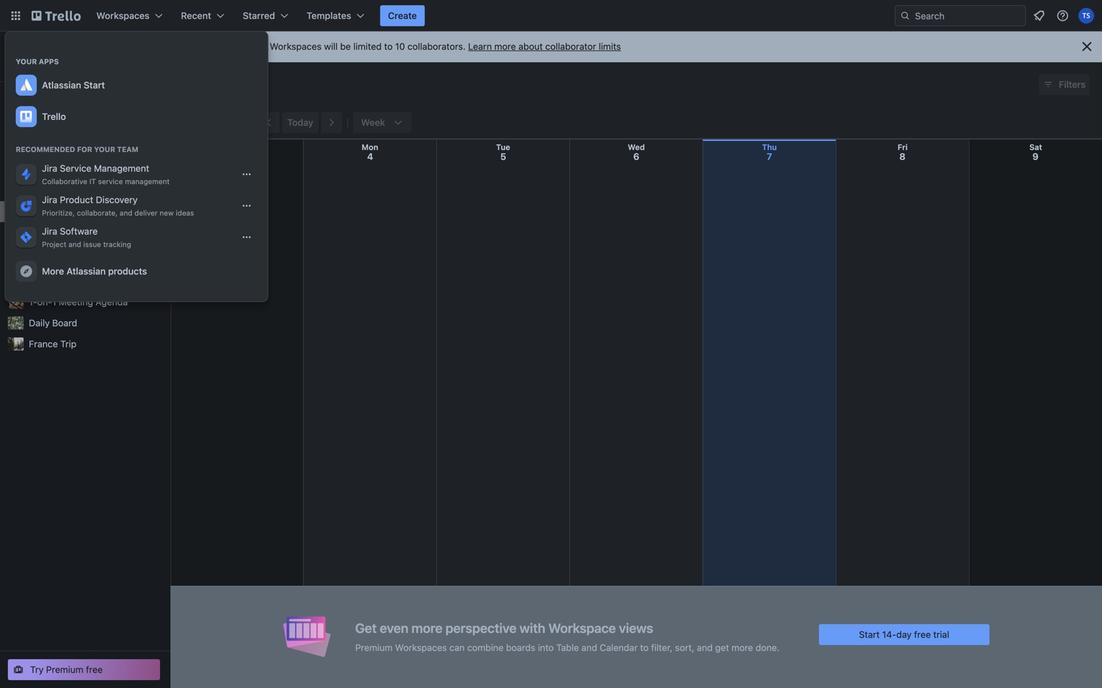 Task type: locate. For each thing, give the bounding box(es) containing it.
0 vertical spatial start
[[84, 80, 105, 91]]

0 horizontal spatial workspace
[[8, 163, 57, 174]]

1 horizontal spatial premium
[[355, 643, 393, 654]]

atlassian
[[42, 80, 81, 91], [67, 266, 106, 277]]

1 horizontal spatial workspaces
[[270, 41, 322, 52]]

1 horizontal spatial workspace
[[548, 621, 616, 636]]

your for your apps
[[16, 57, 37, 66]]

1 vertical spatial table
[[556, 643, 579, 654]]

calendar link
[[29, 205, 163, 218]]

jira product discovery prioritize, collaborate, and deliver new ideas
[[42, 195, 194, 217]]

and left get
[[697, 643, 713, 654]]

0 horizontal spatial free
[[86, 665, 103, 676]]

atlassian start
[[42, 80, 105, 91]]

2 horizontal spatial more
[[732, 643, 753, 654]]

2 horizontal spatial workspaces
[[395, 643, 447, 654]]

your left project
[[8, 233, 28, 243]]

new
[[160, 209, 174, 217]]

more atlassian products
[[42, 266, 147, 277]]

0 vertical spatial views
[[59, 163, 84, 174]]

free for trial
[[914, 630, 931, 641]]

free right try on the left of the page
[[86, 665, 103, 676]]

meeting
[[59, 297, 93, 308]]

0 vertical spatial free
[[250, 41, 267, 52]]

0 vertical spatial your
[[16, 57, 37, 66]]

table down workspace views
[[29, 185, 51, 196]]

jira product discovery options menu image
[[241, 201, 252, 211]]

4
[[367, 151, 373, 162]]

1 horizontal spatial free
[[250, 41, 267, 52]]

calendar inside get even more perspective with workspace views premium workspaces can combine boards into table and calendar to filter, sort, and get more done.
[[600, 643, 638, 654]]

3 jira from the top
[[42, 226, 57, 237]]

tara
[[34, 38, 53, 49]]

workspaces up schultz's
[[96, 10, 149, 21]]

0 vertical spatial jira
[[42, 163, 57, 174]]

back to home image
[[31, 5, 81, 26]]

recent button
[[173, 5, 232, 26]]

1 vertical spatial views
[[619, 621, 653, 636]]

and inside jira software project and issue tracking
[[68, 240, 81, 249]]

8,
[[240, 41, 248, 52]]

boards up design at the left
[[30, 233, 61, 243]]

search image
[[900, 10, 911, 21]]

recommended for your team
[[16, 145, 138, 154]]

jira inside jira product discovery prioritize, collaborate, and deliver new ideas
[[42, 195, 57, 205]]

1 vertical spatial free
[[914, 630, 931, 641]]

1 vertical spatial premium
[[46, 665, 83, 676]]

switch to… image
[[9, 9, 22, 22]]

daily board
[[29, 318, 77, 329]]

1 vertical spatial jira
[[42, 195, 57, 205]]

jira inside jira software project and issue tracking
[[42, 226, 57, 237]]

0 horizontal spatial calendar
[[29, 206, 67, 217]]

2 vertical spatial your
[[8, 233, 28, 243]]

0 vertical spatial to
[[384, 41, 393, 52]]

0 vertical spatial workspaces
[[96, 10, 149, 21]]

table right into
[[556, 643, 579, 654]]

0 vertical spatial table
[[29, 185, 51, 196]]

collaborators.
[[407, 41, 466, 52]]

0 vertical spatial boards
[[30, 233, 61, 243]]

members link
[[0, 111, 171, 132]]

start 14-day free trial link
[[819, 625, 989, 646]]

1 horizontal spatial views
[[619, 621, 653, 636]]

jira up prioritize,
[[42, 195, 57, 205]]

collaborative
[[42, 177, 87, 186]]

0 horizontal spatial premium
[[46, 665, 83, 676]]

start left 14-
[[859, 630, 880, 641]]

2 horizontal spatial free
[[914, 630, 931, 641]]

views up filter, at the bottom right of page
[[619, 621, 653, 636]]

try
[[30, 665, 44, 676]]

create button
[[380, 5, 425, 26]]

france trip
[[29, 339, 76, 350]]

to
[[384, 41, 393, 52], [640, 643, 649, 654]]

service
[[60, 163, 91, 174]]

products
[[108, 266, 147, 277]]

premium right try on the left of the page
[[46, 665, 83, 676]]

trello link
[[10, 101, 262, 133]]

start
[[84, 80, 105, 91], [859, 630, 880, 641]]

premium down get
[[355, 643, 393, 654]]

1 vertical spatial start
[[859, 630, 880, 641]]

software
[[60, 226, 98, 237]]

your for your boards
[[8, 233, 28, 243]]

boards
[[30, 233, 61, 243], [506, 643, 535, 654]]

2 vertical spatial workspaces
[[395, 643, 447, 654]]

workspace up into
[[548, 621, 616, 636]]

your boards
[[8, 233, 61, 243]]

will
[[324, 41, 338, 52]]

get
[[355, 621, 377, 636]]

your left apps
[[16, 57, 37, 66]]

workspaces inside get even more perspective with workspace views premium workspaces can combine boards into table and calendar to filter, sort, and get more done.
[[395, 643, 447, 654]]

calendar left filter, at the bottom right of page
[[600, 643, 638, 654]]

table
[[29, 185, 51, 196], [556, 643, 579, 654]]

issue
[[83, 240, 101, 249]]

1 vertical spatial workspace
[[548, 621, 616, 636]]

on-
[[37, 297, 52, 308]]

workspaces left 'will' at the top of page
[[270, 41, 322, 52]]

more right learn
[[494, 41, 516, 52]]

your boards with 5 items element
[[8, 230, 133, 246]]

filters
[[1059, 79, 1086, 90]]

trip
[[60, 339, 76, 350]]

get even more perspective with workspace views premium workspaces can combine boards into table and calendar to filter, sort, and get more done.
[[355, 621, 780, 654]]

your right for
[[94, 145, 115, 154]]

boards
[[29, 95, 59, 106]]

jira up project
[[42, 226, 57, 237]]

combine
[[467, 643, 504, 654]]

templates
[[307, 10, 351, 21]]

start up the members link
[[84, 80, 105, 91]]

1 horizontal spatial boards
[[506, 643, 535, 654]]

your
[[16, 57, 37, 66], [94, 145, 115, 154], [8, 233, 28, 243]]

more right get
[[732, 643, 753, 654]]

0 horizontal spatial more
[[411, 621, 443, 636]]

free right 8, at top
[[250, 41, 267, 52]]

views up collaborative
[[59, 163, 84, 174]]

0 horizontal spatial workspaces
[[96, 10, 149, 21]]

1 jira from the top
[[42, 163, 57, 174]]

more right even
[[411, 621, 443, 636]]

project
[[42, 240, 66, 249]]

1 horizontal spatial table
[[556, 643, 579, 654]]

jira
[[42, 163, 57, 174], [42, 195, 57, 205], [42, 226, 57, 237]]

workspaces
[[96, 10, 149, 21], [270, 41, 322, 52], [395, 643, 447, 654]]

0 vertical spatial more
[[494, 41, 516, 52]]

1 horizontal spatial to
[[640, 643, 649, 654]]

limited
[[353, 41, 382, 52]]

premium
[[355, 643, 393, 654], [46, 665, 83, 676]]

1
[[52, 297, 56, 308]]

1 horizontal spatial more
[[494, 41, 516, 52]]

free
[[250, 41, 267, 52], [914, 630, 931, 641], [86, 665, 103, 676]]

with
[[520, 621, 545, 636]]

starred
[[243, 10, 275, 21]]

2 vertical spatial jira
[[42, 226, 57, 237]]

1 vertical spatial boards
[[506, 643, 535, 654]]

0 horizontal spatial views
[[59, 163, 84, 174]]

to left filter, at the bottom right of page
[[640, 643, 649, 654]]

atlassian image
[[18, 77, 34, 93]]

2 jira from the top
[[42, 195, 57, 205]]

jira down recommended
[[42, 163, 57, 174]]

free inside start 14-day free trial link
[[914, 630, 931, 641]]

and down discovery
[[120, 209, 132, 217]]

to left 10
[[384, 41, 393, 52]]

t link
[[8, 46, 29, 67]]

0 notifications image
[[1031, 8, 1047, 24]]

1 horizontal spatial start
[[859, 630, 880, 641]]

0 horizontal spatial to
[[384, 41, 393, 52]]

tue
[[496, 143, 510, 152]]

perspective
[[446, 621, 517, 636]]

tara schultz's workspace link
[[34, 38, 99, 62]]

jira inside jira service management collaborative it service management
[[42, 163, 57, 174]]

workspace down recommended
[[8, 163, 57, 174]]

workspaces inside popup button
[[96, 10, 149, 21]]

1 vertical spatial your
[[94, 145, 115, 154]]

france
[[29, 339, 58, 350]]

1 horizontal spatial calendar
[[600, 643, 638, 654]]

be
[[340, 41, 351, 52]]

1 vertical spatial workspaces
[[270, 41, 322, 52]]

2 vertical spatial free
[[86, 665, 103, 676]]

0 horizontal spatial start
[[84, 80, 105, 91]]

teaching: weekly planning
[[29, 276, 142, 287]]

boards down with
[[506, 643, 535, 654]]

collaborator
[[545, 41, 596, 52]]

week button
[[353, 112, 411, 133]]

trial
[[933, 630, 949, 641]]

calendar up your boards
[[29, 206, 67, 217]]

planning
[[105, 276, 142, 287]]

and down software
[[68, 240, 81, 249]]

can
[[449, 643, 465, 654]]

starred button
[[235, 5, 296, 26]]

1 vertical spatial calendar
[[600, 643, 638, 654]]

1-on-1 meeting agenda
[[29, 297, 128, 308]]

1 vertical spatial to
[[640, 643, 649, 654]]

workspace
[[8, 163, 57, 174], [548, 621, 616, 636]]

0 vertical spatial premium
[[355, 643, 393, 654]]

sort,
[[675, 643, 694, 654]]

workspaces down even
[[395, 643, 447, 654]]

free right day
[[914, 630, 931, 641]]



Task type: describe. For each thing, give the bounding box(es) containing it.
jira service management options menu image
[[241, 169, 252, 180]]

workspace inside get even more perspective with workspace views premium workspaces can combine boards into table and calendar to filter, sort, and get more done.
[[548, 621, 616, 636]]

agenda
[[96, 297, 128, 308]]

fri
[[898, 143, 908, 152]]

mon
[[362, 143, 378, 152]]

workspace
[[34, 51, 82, 62]]

week
[[361, 117, 385, 128]]

it
[[89, 177, 96, 186]]

today
[[287, 117, 313, 128]]

14-
[[882, 630, 896, 641]]

teaching:
[[29, 276, 70, 287]]

tracking
[[103, 240, 131, 249]]

1 vertical spatial atlassian
[[67, 266, 106, 277]]

discovery
[[96, 195, 138, 205]]

thu
[[762, 143, 777, 152]]

boards link
[[0, 90, 171, 111]]

7
[[767, 151, 772, 162]]

6
[[633, 151, 639, 162]]

open information menu image
[[1056, 9, 1069, 22]]

workspace views
[[8, 163, 84, 174]]

and inside jira product discovery prioritize, collaborate, and deliver new ideas
[[120, 209, 132, 217]]

schultz's
[[56, 38, 97, 49]]

try premium free
[[30, 665, 103, 676]]

0 vertical spatial workspace
[[8, 163, 57, 174]]

and right into
[[581, 643, 597, 654]]

views inside get even more perspective with workspace views premium workspaces can combine boards into table and calendar to filter, sort, and get more done.
[[619, 621, 653, 636]]

france trip link
[[29, 338, 163, 351]]

design huddle
[[29, 255, 91, 266]]

primary element
[[0, 0, 1102, 31]]

t
[[14, 49, 22, 64]]

daily board link
[[29, 317, 163, 330]]

boards inside get even more perspective with workspace views premium workspaces can combine boards into table and calendar to filter, sort, and get more done.
[[506, 643, 535, 654]]

0 horizontal spatial boards
[[30, 233, 61, 243]]

8
[[899, 151, 906, 162]]

ideas
[[176, 209, 194, 217]]

team
[[117, 145, 138, 154]]

apps
[[39, 57, 59, 66]]

premium inside get even more perspective with workspace views premium workspaces can combine boards into table and calendar to filter, sort, and get more done.
[[355, 643, 393, 654]]

start 14-day free trial
[[859, 630, 949, 641]]

done.
[[756, 643, 780, 654]]

jira software project and issue tracking
[[42, 226, 131, 249]]

atlassian image
[[18, 77, 34, 93]]

free inside try premium free button
[[86, 665, 103, 676]]

jira for jira product discovery
[[42, 195, 57, 205]]

0 vertical spatial atlassian
[[42, 80, 81, 91]]

jira service management collaborative it service management
[[42, 163, 170, 186]]

table inside get even more perspective with workspace views premium workspaces can combine boards into table and calendar to filter, sort, and get more done.
[[556, 643, 579, 654]]

get
[[715, 643, 729, 654]]

even
[[380, 621, 408, 636]]

jira for jira service management
[[42, 163, 57, 174]]

premium inside button
[[46, 665, 83, 676]]

deliver
[[134, 209, 158, 217]]

board
[[52, 318, 77, 329]]

tara schultz (taraschultz7) image
[[1078, 8, 1094, 24]]

about
[[518, 41, 543, 52]]

starting
[[186, 41, 220, 52]]

for
[[77, 145, 92, 154]]

try premium free button
[[8, 660, 160, 681]]

more
[[42, 266, 64, 277]]

collaborate,
[[77, 209, 118, 217]]

2 vertical spatial more
[[732, 643, 753, 654]]

1-
[[29, 297, 37, 308]]

into
[[538, 643, 554, 654]]

trello
[[42, 111, 66, 122]]

management
[[94, 163, 149, 174]]

teaching: weekly planning button
[[29, 275, 147, 288]]

sat
[[1029, 143, 1042, 152]]

day
[[896, 630, 912, 641]]

workspaces button
[[89, 5, 170, 26]]

today button
[[282, 112, 318, 133]]

jira software options menu image
[[241, 232, 252, 243]]

design
[[29, 255, 58, 266]]

wed
[[628, 143, 645, 152]]

atlassian start link
[[10, 70, 262, 101]]

create
[[388, 10, 417, 21]]

design huddle button
[[29, 254, 147, 267]]

10
[[395, 41, 405, 52]]

Search field
[[911, 6, 1025, 26]]

weekly
[[72, 276, 103, 287]]

0 vertical spatial calendar
[[29, 206, 67, 217]]

daily
[[29, 318, 50, 329]]

starting apr 8, free workspaces will be limited to 10 collaborators. learn more about collaborator limits
[[186, 41, 621, 52]]

1-on-1 meeting agenda link
[[29, 296, 163, 309]]

recommended
[[16, 145, 75, 154]]

jira for jira software
[[42, 226, 57, 237]]

free for workspaces
[[250, 41, 267, 52]]

filter,
[[651, 643, 673, 654]]

1 vertical spatial more
[[411, 621, 443, 636]]

free
[[34, 65, 50, 74]]

table link
[[29, 184, 163, 197]]

recent
[[181, 10, 211, 21]]

limits
[[599, 41, 621, 52]]

0 horizontal spatial table
[[29, 185, 51, 196]]

management
[[125, 177, 170, 186]]

to inside get even more perspective with workspace views premium workspaces can combine boards into table and calendar to filter, sort, and get more done.
[[640, 643, 649, 654]]

templates button
[[299, 5, 372, 26]]

members
[[29, 116, 69, 127]]



Task type: vqa. For each thing, say whether or not it's contained in the screenshot.


